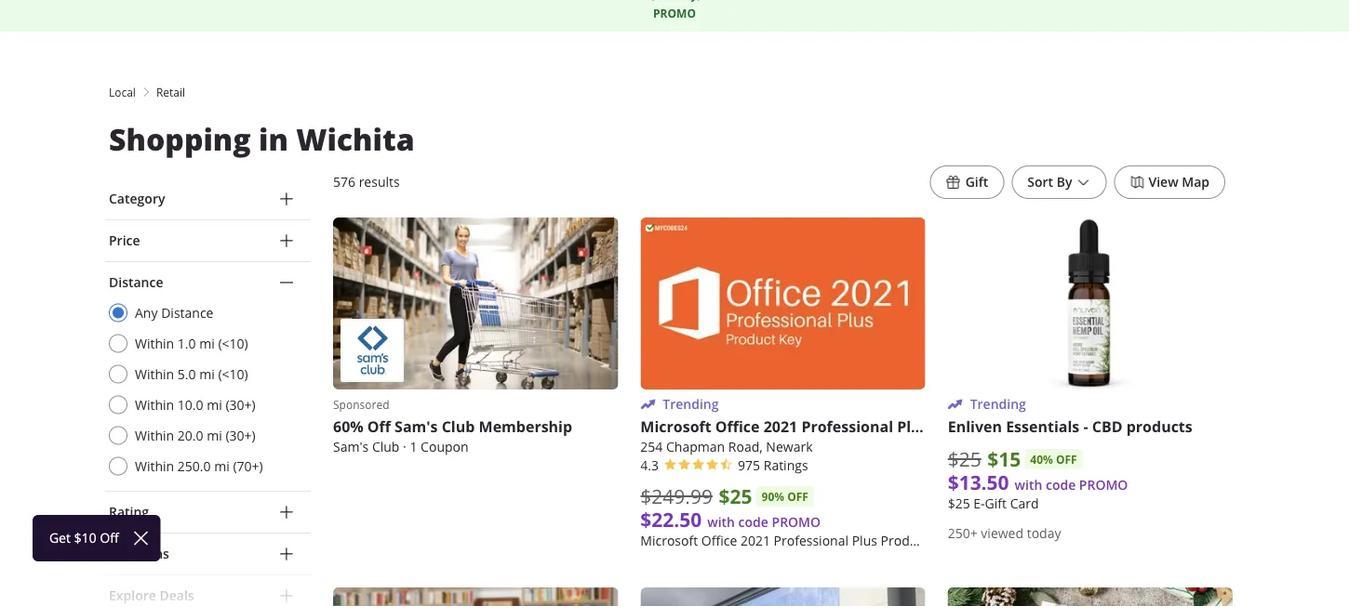 Task type: vqa. For each thing, say whether or not it's contained in the screenshot.
2nd Trending from the right
yes



Task type: describe. For each thing, give the bounding box(es) containing it.
gift inside '$25 $15 40% off $13.50 with code promo $25 e-gift card'
[[985, 496, 1007, 513]]

250.0
[[178, 458, 211, 475]]

category
[[109, 190, 165, 208]]

0 horizontal spatial promo
[[653, 6, 696, 21]]

explore deals button
[[105, 576, 311, 607]]

(<10) for within 5.0 mi (<10)
[[218, 366, 248, 383]]

professional inside microsoft office 2021 professional plus 254 chapman road, newark
[[802, 417, 893, 438]]

office inside microsoft office 2021 professional plus 254 chapman road, newark
[[716, 417, 760, 438]]

2021 inside microsoft office 2021 professional plus 254 chapman road, newark
[[764, 417, 798, 438]]

chapman
[[666, 439, 725, 456]]

local link
[[109, 84, 136, 101]]

with for $15
[[1015, 477, 1043, 494]]

price button
[[105, 221, 311, 262]]

locations
[[109, 546, 169, 563]]

distance inside 'list'
[[161, 304, 214, 322]]

1
[[410, 439, 417, 456]]

90%
[[762, 489, 785, 505]]

e-
[[974, 496, 985, 513]]

off for $15
[[1056, 452, 1077, 468]]

sort by button
[[1012, 166, 1107, 199]]

$25 $15 40% off $13.50 with code promo $25 e-gift card
[[948, 446, 1128, 513]]

off
[[367, 417, 391, 438]]

wichita
[[296, 119, 415, 160]]

deals
[[160, 588, 194, 605]]

professional inside '$249.99 $25 90% off $22.50 with code promo microsoft office 2021 professional plus product key - lifetime for windows 1pc'
[[774, 533, 849, 550]]

$13.50
[[948, 470, 1009, 497]]

within 20.0 mi (30+)
[[135, 427, 256, 444]]

view map
[[1149, 174, 1210, 191]]

microsoft inside microsoft office 2021 professional plus 254 chapman road, newark
[[641, 417, 712, 438]]

off for $25
[[788, 489, 809, 505]]

explore deals
[[109, 588, 194, 605]]

mi for within 5.0 mi
[[199, 366, 215, 383]]

250+
[[948, 526, 978, 543]]

$25 inside '$249.99 $25 90% off $22.50 with code promo microsoft office 2021 professional plus product key - lifetime for windows 1pc'
[[719, 483, 753, 510]]

newark
[[766, 439, 813, 456]]

product
[[881, 533, 929, 550]]

10.0
[[178, 396, 203, 414]]

today
[[1027, 526, 1061, 543]]

code for $15
[[1046, 477, 1076, 494]]

distance list
[[109, 303, 311, 477]]

view
[[1149, 174, 1179, 191]]

5.0
[[178, 366, 196, 383]]

price
[[109, 232, 140, 249]]

within 10.0 mi (30+)
[[135, 396, 256, 414]]

card
[[1010, 496, 1039, 513]]

key
[[932, 533, 954, 550]]

sponsored 60% off sam's club membership sam's club    ·    1 coupon
[[333, 398, 572, 456]]

ratings
[[764, 458, 808, 475]]

category button
[[105, 179, 311, 220]]

retail
[[156, 85, 185, 100]]

within for within 1.0 mi
[[135, 335, 174, 352]]

windows
[[1038, 533, 1094, 550]]

plus inside '$249.99 $25 90% off $22.50 with code promo microsoft office 2021 professional plus product key - lifetime for windows 1pc'
[[852, 533, 878, 550]]

within 5.0 mi (<10)
[[135, 366, 248, 383]]

within for within 250.0 mi
[[135, 458, 174, 475]]

- inside '$249.99 $25 90% off $22.50 with code promo microsoft office 2021 professional plus product key - lifetime for windows 1pc'
[[957, 533, 962, 550]]

locations button
[[105, 534, 311, 575]]

250+ viewed today
[[948, 526, 1061, 543]]

in
[[259, 119, 288, 160]]

office inside '$249.99 $25 90% off $22.50 with code promo microsoft office 2021 professional plus product key - lifetime for windows 1pc'
[[702, 533, 737, 550]]

local
[[109, 85, 136, 100]]

sponsored
[[333, 398, 390, 412]]

within for within 10.0 mi
[[135, 396, 174, 414]]

(70+)
[[233, 458, 263, 475]]

975 ratings
[[738, 458, 808, 475]]

membership
[[479, 417, 572, 438]]

microsoft office 2021 professional plus 254 chapman road, newark
[[641, 417, 928, 456]]

2021 inside '$249.99 $25 90% off $22.50 with code promo microsoft office 2021 professional plus product key - lifetime for windows 1pc'
[[741, 533, 771, 550]]

$249.99
[[641, 484, 713, 510]]

$25 down enliven
[[948, 446, 982, 473]]

576
[[333, 174, 356, 191]]

within for within 20.0 mi
[[135, 427, 174, 444]]

40%
[[1031, 452, 1053, 468]]

with for $25
[[708, 514, 735, 532]]

trending for microsoft office 2021 professional plus
[[663, 396, 719, 413]]

enliven essentials - cbd products
[[948, 417, 1193, 438]]

coupon
[[421, 439, 469, 456]]



Task type: locate. For each thing, give the bounding box(es) containing it.
gift left card
[[985, 496, 1007, 513]]

5 within from the top
[[135, 458, 174, 475]]

1 vertical spatial distance
[[161, 304, 214, 322]]

$25 left e-
[[948, 496, 970, 513]]

with
[[1015, 477, 1043, 494], [708, 514, 735, 532]]

explore
[[109, 588, 156, 605]]

mi
[[199, 335, 215, 352], [199, 366, 215, 383], [207, 396, 222, 414], [207, 427, 222, 444], [214, 458, 230, 475]]

promo for $25
[[772, 514, 821, 532]]

sam's up 1
[[395, 417, 438, 438]]

2021 up newark
[[764, 417, 798, 438]]

$25 down 975
[[719, 483, 753, 510]]

mi for within 10.0 mi
[[207, 396, 222, 414]]

rating
[[109, 504, 149, 521]]

1 horizontal spatial promo
[[772, 514, 821, 532]]

$22.50
[[641, 507, 702, 534]]

20.0
[[178, 427, 203, 444]]

promo up breadcrumbs element
[[653, 6, 696, 21]]

promo up 1pc
[[1079, 477, 1128, 494]]

microsoft inside '$249.99 $25 90% off $22.50 with code promo microsoft office 2021 professional plus product key - lifetime for windows 1pc'
[[641, 533, 698, 550]]

2 microsoft from the top
[[641, 533, 698, 550]]

view map button
[[1114, 166, 1226, 199]]

road,
[[729, 439, 763, 456]]

products
[[1127, 417, 1193, 438]]

office up road,
[[716, 417, 760, 438]]

cbd
[[1092, 417, 1123, 438]]

2 (30+) from the top
[[226, 427, 256, 444]]

1 horizontal spatial sam's
[[395, 417, 438, 438]]

0 vertical spatial gift
[[966, 174, 989, 191]]

within down "any"
[[135, 335, 174, 352]]

distance up "any"
[[109, 274, 163, 291]]

1 vertical spatial professional
[[774, 533, 849, 550]]

1 horizontal spatial trending
[[970, 396, 1026, 413]]

1 horizontal spatial club
[[442, 417, 475, 438]]

1 vertical spatial with
[[708, 514, 735, 532]]

0 horizontal spatial plus
[[852, 533, 878, 550]]

rating button
[[105, 492, 311, 533]]

mi for within 20.0 mi
[[207, 427, 222, 444]]

1pc
[[1097, 533, 1121, 550]]

1 horizontal spatial code
[[1046, 477, 1076, 494]]

0 vertical spatial sam's
[[395, 417, 438, 438]]

2 (<10) from the top
[[218, 366, 248, 383]]

0 vertical spatial office
[[716, 417, 760, 438]]

code
[[1046, 477, 1076, 494], [739, 514, 769, 532]]

0 vertical spatial professional
[[802, 417, 893, 438]]

promo down 90%
[[772, 514, 821, 532]]

microsoft
[[641, 417, 712, 438], [641, 533, 698, 550]]

trending up chapman
[[663, 396, 719, 413]]

1 vertical spatial sam's
[[333, 439, 369, 456]]

code down 90%
[[739, 514, 769, 532]]

mi for within 1.0 mi
[[199, 335, 215, 352]]

professional down 90%
[[774, 533, 849, 550]]

1 microsoft from the top
[[641, 417, 712, 438]]

within 250.0 mi (70+)
[[135, 458, 263, 475]]

code inside '$249.99 $25 90% off $22.50 with code promo microsoft office 2021 professional plus product key - lifetime for windows 1pc'
[[739, 514, 769, 532]]

plus left enliven
[[897, 417, 928, 438]]

trending for enliven essentials - cbd products
[[970, 396, 1026, 413]]

mi right the 10.0
[[207, 396, 222, 414]]

code down 40%
[[1046, 477, 1076, 494]]

office down the "$249.99"
[[702, 533, 737, 550]]

1.0
[[178, 335, 196, 352]]

1 vertical spatial 2021
[[741, 533, 771, 550]]

(30+) up (70+)
[[226, 427, 256, 444]]

sort
[[1028, 174, 1054, 191]]

0 horizontal spatial trending
[[663, 396, 719, 413]]

lifetime
[[965, 533, 1014, 550]]

2021 down 90%
[[741, 533, 771, 550]]

promo link
[[521, 0, 828, 23]]

$249.99 $25 90% off $22.50 with code promo microsoft office 2021 professional plus product key - lifetime for windows 1pc
[[641, 483, 1121, 550]]

code inside '$25 $15 40% off $13.50 with code promo $25 e-gift card'
[[1046, 477, 1076, 494]]

breadcrumbs element
[[105, 84, 1244, 101]]

- left the cbd
[[1084, 417, 1089, 438]]

0 horizontal spatial off
[[788, 489, 809, 505]]

sam's down the 60%
[[333, 439, 369, 456]]

0 vertical spatial code
[[1046, 477, 1076, 494]]

1 vertical spatial (<10)
[[218, 366, 248, 383]]

(<10) right '1.0'
[[218, 335, 248, 352]]

2021
[[764, 417, 798, 438], [741, 533, 771, 550]]

0 vertical spatial -
[[1084, 417, 1089, 438]]

0 vertical spatial microsoft
[[641, 417, 712, 438]]

(30+)
[[226, 396, 256, 414], [226, 427, 256, 444]]

2 vertical spatial promo
[[772, 514, 821, 532]]

mi left (70+)
[[214, 458, 230, 475]]

1 vertical spatial club
[[372, 439, 400, 456]]

1 (<10) from the top
[[218, 335, 248, 352]]

distance inside dropdown button
[[109, 274, 163, 291]]

0 vertical spatial club
[[442, 417, 475, 438]]

for
[[1017, 533, 1035, 550]]

office
[[716, 417, 760, 438], [702, 533, 737, 550]]

off inside '$25 $15 40% off $13.50 with code promo $25 e-gift card'
[[1056, 452, 1077, 468]]

promo for $15
[[1079, 477, 1128, 494]]

off right 90%
[[788, 489, 809, 505]]

off right 40%
[[1056, 452, 1077, 468]]

0 vertical spatial (<10)
[[218, 335, 248, 352]]

1 vertical spatial -
[[957, 533, 962, 550]]

1 vertical spatial off
[[788, 489, 809, 505]]

any distance
[[135, 304, 214, 322]]

within left 250.0
[[135, 458, 174, 475]]

code for $25
[[739, 514, 769, 532]]

viewed
[[981, 526, 1024, 543]]

promo inside '$249.99 $25 90% off $22.50 with code promo microsoft office 2021 professional plus product key - lifetime for windows 1pc'
[[772, 514, 821, 532]]

1 vertical spatial office
[[702, 533, 737, 550]]

with right $22.50
[[708, 514, 735, 532]]

by
[[1057, 174, 1073, 191]]

(30+) for within 10.0 mi (30+)
[[226, 396, 256, 414]]

(<10)
[[218, 335, 248, 352], [218, 366, 248, 383]]

club left "·"
[[372, 439, 400, 456]]

1 trending from the left
[[663, 396, 719, 413]]

0 vertical spatial plus
[[897, 417, 928, 438]]

0 horizontal spatial -
[[957, 533, 962, 550]]

0 vertical spatial 2021
[[764, 417, 798, 438]]

mi right '1.0'
[[199, 335, 215, 352]]

0 vertical spatial off
[[1056, 452, 1077, 468]]

with inside '$249.99 $25 90% off $22.50 with code promo microsoft office 2021 professional plus product key - lifetime for windows 1pc'
[[708, 514, 735, 532]]

results
[[359, 174, 400, 191]]

(<10) right 5.0
[[218, 366, 248, 383]]

1 horizontal spatial plus
[[897, 417, 928, 438]]

within left the 10.0
[[135, 396, 174, 414]]

within for within 5.0 mi
[[135, 366, 174, 383]]

plus inside microsoft office 2021 professional plus 254 chapman road, newark
[[897, 417, 928, 438]]

0 vertical spatial promo
[[653, 6, 696, 21]]

1 horizontal spatial off
[[1056, 452, 1077, 468]]

(30+) for within 20.0 mi (30+)
[[226, 427, 256, 444]]

0 vertical spatial (30+)
[[226, 396, 256, 414]]

sort by
[[1028, 174, 1073, 191]]

60%
[[333, 417, 364, 438]]

shopping in wichita
[[109, 119, 415, 160]]

576 results
[[333, 174, 400, 191]]

essentials
[[1006, 417, 1080, 438]]

975
[[738, 458, 760, 475]]

sam's
[[395, 417, 438, 438], [333, 439, 369, 456]]

1 (30+) from the top
[[226, 396, 256, 414]]

0 vertical spatial with
[[1015, 477, 1043, 494]]

microsoft up chapman
[[641, 417, 712, 438]]

professional up newark
[[802, 417, 893, 438]]

gift button
[[930, 166, 1005, 199]]

$15
[[988, 446, 1021, 473]]

0 horizontal spatial sam's
[[333, 439, 369, 456]]

1 vertical spatial microsoft
[[641, 533, 698, 550]]

trending
[[663, 396, 719, 413], [970, 396, 1026, 413]]

promo
[[653, 6, 696, 21], [1079, 477, 1128, 494], [772, 514, 821, 532]]

promo inside '$25 $15 40% off $13.50 with code promo $25 e-gift card'
[[1079, 477, 1128, 494]]

2 trending from the left
[[970, 396, 1026, 413]]

4.3
[[641, 458, 659, 475]]

0 horizontal spatial club
[[372, 439, 400, 456]]

within left 5.0
[[135, 366, 174, 383]]

1 within from the top
[[135, 335, 174, 352]]

within
[[135, 335, 174, 352], [135, 366, 174, 383], [135, 396, 174, 414], [135, 427, 174, 444], [135, 458, 174, 475]]

(<10) for within 1.0 mi (<10)
[[218, 335, 248, 352]]

distance up '1.0'
[[161, 304, 214, 322]]

-
[[1084, 417, 1089, 438], [957, 533, 962, 550]]

gift inside button
[[966, 174, 989, 191]]

3 within from the top
[[135, 396, 174, 414]]

off inside '$249.99 $25 90% off $22.50 with code promo microsoft office 2021 professional plus product key - lifetime for windows 1pc'
[[788, 489, 809, 505]]

enliven
[[948, 417, 1002, 438]]

1 horizontal spatial with
[[1015, 477, 1043, 494]]

professional
[[802, 417, 893, 438], [774, 533, 849, 550]]

254
[[641, 439, 663, 456]]

mi right 5.0
[[199, 366, 215, 383]]

0 vertical spatial distance
[[109, 274, 163, 291]]

trending up enliven
[[970, 396, 1026, 413]]

0 horizontal spatial with
[[708, 514, 735, 532]]

mi right 20.0
[[207, 427, 222, 444]]

1 vertical spatial promo
[[1079, 477, 1128, 494]]

gift left sort
[[966, 174, 989, 191]]

2 within from the top
[[135, 366, 174, 383]]

with up card
[[1015, 477, 1043, 494]]

distance button
[[105, 262, 311, 303]]

plus left product
[[852, 533, 878, 550]]

with inside '$25 $15 40% off $13.50 with code promo $25 e-gift card'
[[1015, 477, 1043, 494]]

(30+) right the 10.0
[[226, 396, 256, 414]]

gift
[[966, 174, 989, 191], [985, 496, 1007, 513]]

4 within from the top
[[135, 427, 174, 444]]

- right key
[[957, 533, 962, 550]]

1 vertical spatial (30+)
[[226, 427, 256, 444]]

within 1.0 mi (<10)
[[135, 335, 248, 352]]

within left 20.0
[[135, 427, 174, 444]]

mi for within 250.0 mi
[[214, 458, 230, 475]]

any
[[135, 304, 158, 322]]

off
[[1056, 452, 1077, 468], [788, 489, 809, 505]]

0 horizontal spatial code
[[739, 514, 769, 532]]

shopping
[[109, 119, 251, 160]]

1 vertical spatial gift
[[985, 496, 1007, 513]]

2 horizontal spatial promo
[[1079, 477, 1128, 494]]

microsoft down the "$249.99"
[[641, 533, 698, 550]]

club up coupon
[[442, 417, 475, 438]]

map
[[1182, 174, 1210, 191]]

1 vertical spatial code
[[739, 514, 769, 532]]

1 horizontal spatial -
[[1084, 417, 1089, 438]]

·
[[403, 439, 407, 456]]

plus
[[897, 417, 928, 438], [852, 533, 878, 550]]

1 vertical spatial plus
[[852, 533, 878, 550]]



